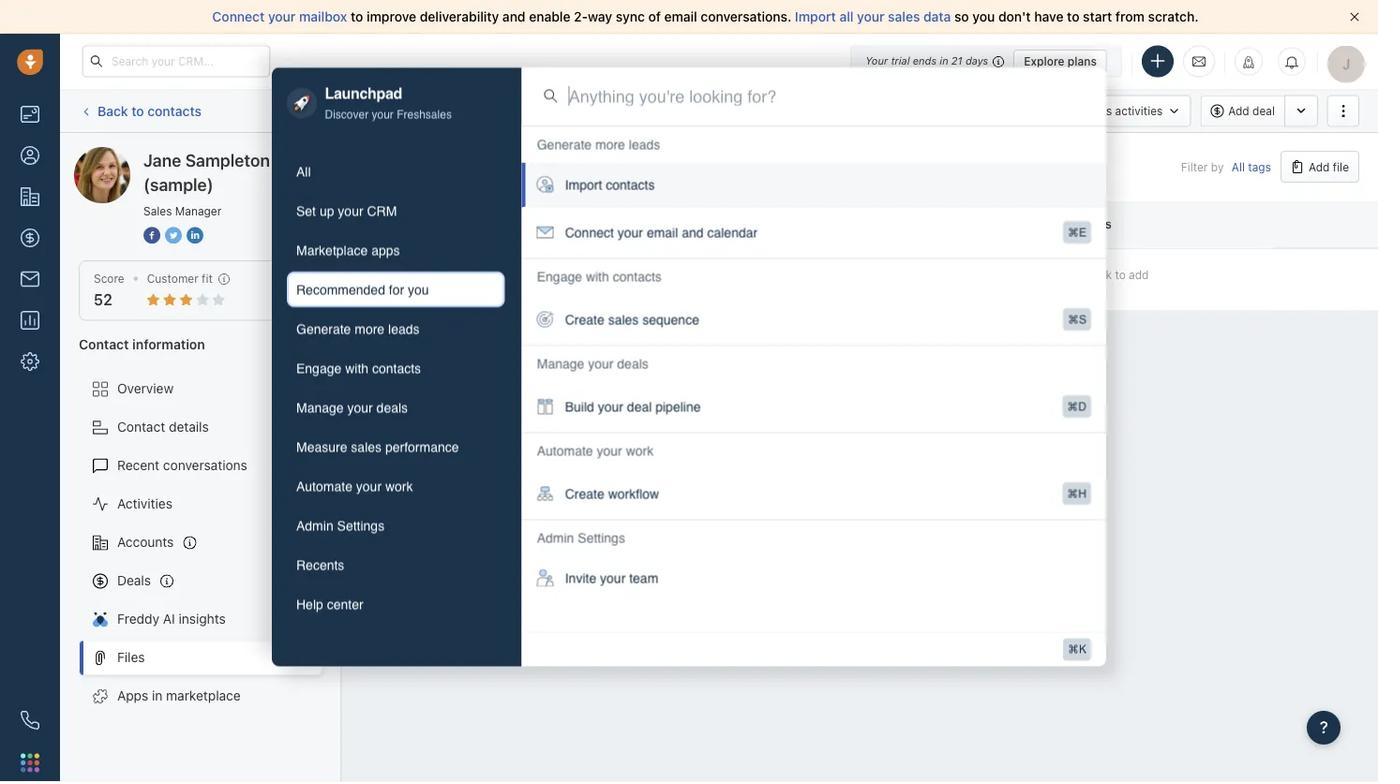 Task type: describe. For each thing, give the bounding box(es) containing it.
create sales sequence
[[565, 313, 699, 328]]

⌘ e
[[1068, 226, 1087, 239]]

tags
[[1086, 219, 1112, 230]]

tags
[[1248, 160, 1271, 173]]

admin inside heading
[[537, 531, 574, 546]]

add for add file
[[1309, 160, 1330, 173]]

admin settings button
[[287, 508, 505, 544]]

calendar
[[707, 226, 758, 241]]

back to contacts
[[98, 103, 202, 118]]

twitter circled image
[[165, 225, 182, 245]]

invite
[[565, 571, 597, 586]]

accounts
[[117, 535, 174, 550]]

measure sales performance button
[[287, 429, 505, 465]]

automate your work inside button
[[296, 479, 413, 494]]

launchpad
[[325, 85, 402, 102]]

create for create sales sequence
[[565, 313, 605, 328]]

manage inside heading
[[537, 357, 584, 372]]

build
[[565, 400, 594, 415]]

h
[[1079, 488, 1087, 501]]

⌘ d
[[1067, 400, 1087, 413]]

so
[[955, 9, 969, 24]]

1 horizontal spatial in
[[940, 55, 949, 67]]

click to add
[[1086, 268, 1149, 281]]

recommended for you
[[296, 282, 429, 297]]

center
[[327, 597, 363, 612]]

add for add deal
[[1229, 104, 1250, 118]]

engage inside button
[[296, 361, 342, 376]]

call
[[719, 105, 739, 118]]

marketplace
[[296, 243, 368, 258]]

work inside automate your work button
[[385, 479, 413, 494]]

sampleton
[[185, 150, 270, 170]]

deliverability
[[420, 9, 499, 24]]

jane sampleton (sample)
[[143, 150, 270, 195]]

generate more leads inside generate more leads button
[[296, 321, 420, 336]]

import contacts
[[565, 178, 655, 193]]

engage with contacts inside button
[[296, 361, 421, 376]]

contact for contact details
[[117, 420, 165, 435]]

details
[[169, 420, 209, 435]]

sales for sales activities
[[1084, 104, 1112, 118]]

⌘ s
[[1068, 313, 1087, 326]]

phone element
[[11, 702, 49, 740]]

your left the mailbox
[[268, 9, 296, 24]]

sequence
[[642, 313, 699, 328]]

days
[[966, 55, 989, 67]]

1 horizontal spatial all
[[1232, 160, 1245, 173]]

create for create workflow
[[565, 487, 605, 502]]

ai
[[163, 612, 175, 627]]

add deal
[[1229, 104, 1275, 118]]

⌘ k
[[1068, 644, 1087, 657]]

updates available. click to refresh. link
[[609, 93, 830, 128]]

call link
[[691, 95, 749, 127]]

0 vertical spatial email
[[664, 9, 697, 24]]

email image
[[1193, 54, 1206, 69]]

settings inside button
[[337, 518, 385, 533]]

tab list containing all
[[287, 154, 505, 622]]

connect for connect your mailbox to improve deliverability and enable 2-way sync of email conversations. import all your sales data so you don't have to start from scratch.
[[212, 9, 265, 24]]

files
[[482, 271, 505, 284]]

connect for connect your email and calendar
[[565, 226, 614, 241]]

deal inside "button"
[[1253, 104, 1275, 118]]

from
[[1116, 9, 1145, 24]]

marketplace
[[166, 689, 241, 704]]

apps in marketplace
[[117, 689, 241, 704]]

sync
[[616, 9, 645, 24]]

your right up
[[338, 203, 363, 218]]

sales for sales manager
[[143, 204, 172, 218]]

your down measure sales performance
[[356, 479, 382, 494]]

all tags link
[[1232, 160, 1271, 173]]

Anything you're looking for? field
[[569, 84, 1084, 108]]

plans
[[1068, 54, 1097, 68]]

generate inside button
[[296, 321, 351, 336]]

generate more leads inside list of options list box
[[537, 137, 660, 152]]

more inside button
[[355, 321, 385, 336]]

help center button
[[287, 587, 505, 622]]

improve
[[367, 9, 416, 24]]

manage your deals inside "manage your deals" button
[[296, 400, 408, 415]]

have
[[1035, 9, 1064, 24]]

activities
[[117, 497, 172, 512]]

create workflow
[[565, 487, 659, 502]]

recents button
[[287, 547, 505, 583]]

deal inside list of options list box
[[627, 400, 652, 415]]

all
[[840, 9, 854, 24]]

recent
[[117, 458, 160, 474]]

score
[[94, 272, 124, 286]]

4 ⌘ from the top
[[1067, 488, 1079, 501]]

updates
[[636, 104, 680, 117]]

sales for create sales sequence
[[608, 313, 639, 328]]

generate inside list of options list box
[[537, 137, 592, 152]]

s
[[1079, 313, 1087, 326]]

0 horizontal spatial in
[[152, 689, 163, 704]]

apps
[[117, 689, 148, 704]]

0 vertical spatial you
[[973, 9, 995, 24]]

owner
[[671, 220, 708, 231]]

⌘ for sequence
[[1068, 313, 1079, 326]]

crm
[[367, 203, 397, 218]]

call button
[[691, 95, 749, 127]]

recent conversations
[[117, 458, 247, 474]]

k
[[1079, 644, 1087, 657]]

launchpad discover your freshsales
[[325, 85, 452, 121]]

email button
[[615, 95, 682, 127]]

automate your work button
[[287, 469, 505, 504]]

name
[[360, 220, 389, 231]]

all button
[[287, 154, 505, 189]]

press-command-k-to-open-and-close element
[[1063, 639, 1091, 662]]

deals
[[117, 573, 151, 589]]

Search your CRM... text field
[[83, 45, 270, 77]]

1 vertical spatial click
[[1086, 268, 1112, 281]]

manage your deals heading
[[537, 355, 649, 374]]

e
[[1079, 226, 1087, 239]]

way
[[588, 9, 612, 24]]

contacts?
[[522, 271, 575, 284]]

to inside 'link'
[[765, 104, 776, 117]]

more inside list of options list box
[[595, 137, 625, 152]]

filter
[[1181, 160, 1208, 173]]

measure
[[296, 440, 347, 455]]

0 vertical spatial and
[[503, 9, 526, 24]]

to left start
[[1067, 9, 1080, 24]]

sales for measure sales performance
[[351, 440, 382, 455]]



Task type: vqa. For each thing, say whether or not it's contained in the screenshot.
track this email
no



Task type: locate. For each thing, give the bounding box(es) containing it.
your inside 'heading'
[[597, 444, 622, 459]]

1 horizontal spatial deals
[[617, 357, 649, 372]]

recents
[[296, 558, 344, 573]]

⌘ for email
[[1068, 226, 1079, 239]]

0 vertical spatial import
[[795, 9, 836, 24]]

contacts inside engage with contacts heading
[[613, 270, 662, 285]]

to right files
[[508, 271, 519, 284]]

your up create workflow
[[597, 444, 622, 459]]

1 vertical spatial contact
[[117, 420, 165, 435]]

conversations.
[[701, 9, 792, 24]]

you inside button
[[408, 282, 429, 297]]

pipeline
[[656, 400, 701, 415]]

create up "manage your deals" heading
[[565, 313, 605, 328]]

1 vertical spatial work
[[385, 479, 413, 494]]

1 horizontal spatial automate
[[537, 444, 593, 459]]

automate inside button
[[296, 479, 353, 494]]

connect
[[212, 9, 265, 24], [565, 226, 614, 241]]

0 horizontal spatial automate
[[296, 479, 353, 494]]

1 vertical spatial engage
[[296, 361, 342, 376]]

0 horizontal spatial and
[[503, 9, 526, 24]]

connect your mailbox to improve deliverability and enable 2-way sync of email conversations. import all your sales data so you don't have to start from scratch.
[[212, 9, 1199, 24]]

your up build
[[588, 357, 614, 372]]

sales activities button
[[1056, 95, 1200, 127], [1056, 95, 1191, 127]]

1 vertical spatial email
[[647, 226, 678, 241]]

in right apps
[[152, 689, 163, 704]]

contact
[[79, 336, 129, 352], [117, 420, 165, 435]]

explore
[[1024, 54, 1065, 68]]

admin inside button
[[296, 518, 334, 533]]

help
[[296, 597, 323, 612]]

0 horizontal spatial import
[[565, 178, 602, 193]]

admin settings inside button
[[296, 518, 385, 533]]

1 vertical spatial sales
[[143, 204, 172, 218]]

2 create from the top
[[565, 487, 605, 502]]

your right build
[[598, 400, 624, 415]]

0 vertical spatial click
[[736, 104, 762, 117]]

deal up tags
[[1253, 104, 1275, 118]]

data
[[924, 9, 951, 24]]

connect inside list of options list box
[[565, 226, 614, 241]]

contact details
[[117, 420, 209, 435]]

create up admin settings heading
[[565, 487, 605, 502]]

back
[[98, 103, 128, 118]]

3 ⌘ from the top
[[1067, 400, 1079, 413]]

manage up build
[[537, 357, 584, 372]]

insights
[[179, 612, 226, 627]]

sales up facebook circled image
[[143, 204, 172, 218]]

1 horizontal spatial manage
[[537, 357, 584, 372]]

leads
[[629, 137, 660, 152], [629, 137, 660, 152], [388, 321, 420, 336]]

add inside "button"
[[1229, 104, 1250, 118]]

your inside heading
[[588, 357, 614, 372]]

1 ⌘ from the top
[[1068, 226, 1079, 239]]

engage with contacts heading
[[537, 268, 662, 286]]

admin settings up invite
[[537, 531, 625, 546]]

engage with contacts up create sales sequence
[[537, 270, 662, 285]]

engage down mng settings 'icon'
[[296, 361, 342, 376]]

1 vertical spatial in
[[152, 689, 163, 704]]

manage your deals inside list of options list box
[[537, 357, 649, 372]]

1 vertical spatial sales
[[608, 313, 639, 328]]

your right all
[[857, 9, 885, 24]]

to
[[351, 9, 363, 24], [1067, 9, 1080, 24], [132, 103, 144, 118], [765, 104, 776, 117], [1115, 268, 1126, 281], [430, 271, 441, 284], [508, 271, 519, 284]]

engage with contacts inside list of options list box
[[537, 270, 662, 285]]

import left all
[[795, 9, 836, 24]]

0 horizontal spatial sales
[[143, 204, 172, 218]]

don't
[[999, 9, 1031, 24]]

⌘ inside press-command-k-to-open-and-close element
[[1068, 644, 1079, 657]]

1 horizontal spatial manage your deals
[[537, 357, 649, 372]]

0 vertical spatial contact
[[79, 336, 129, 352]]

your trial ends in 21 days
[[866, 55, 989, 67]]

email right of
[[664, 9, 697, 24]]

marketplace apps button
[[287, 232, 505, 268]]

1 vertical spatial manage your deals
[[296, 400, 408, 415]]

settings inside heading
[[578, 531, 625, 546]]

to right how
[[430, 271, 441, 284]]

trial
[[891, 55, 910, 67]]

more
[[595, 137, 625, 152], [595, 137, 625, 152], [355, 321, 385, 336]]

0 horizontal spatial sales
[[351, 440, 382, 455]]

apps
[[371, 243, 400, 258]]

work inside automate your work 'heading'
[[626, 444, 654, 459]]

1 horizontal spatial sales
[[1084, 104, 1112, 118]]

0 vertical spatial with
[[586, 270, 609, 285]]

engage
[[537, 270, 582, 285], [296, 361, 342, 376]]

1 horizontal spatial work
[[626, 444, 654, 459]]

import all your sales data link
[[795, 9, 955, 24]]

settings up invite your team
[[578, 531, 625, 546]]

admin settings inside list of options list box
[[537, 531, 625, 546]]

1 horizontal spatial engage
[[537, 270, 582, 285]]

1 horizontal spatial add
[[1309, 160, 1330, 173]]

connect up engage with contacts heading at left
[[565, 226, 614, 241]]

close image
[[1350, 12, 1360, 22]]

conversations
[[163, 458, 247, 474]]

set up your crm button
[[287, 193, 505, 229]]

0 vertical spatial deals
[[617, 357, 649, 372]]

jane
[[143, 150, 181, 170]]

manage your deals button
[[287, 390, 505, 425]]

automate your work inside list of options list box
[[537, 444, 654, 459]]

in
[[940, 55, 949, 67], [152, 689, 163, 704]]

deal left pipeline
[[627, 400, 652, 415]]

deals up measure sales performance button
[[377, 400, 408, 415]]

5 ⌘ from the top
[[1068, 644, 1079, 657]]

engage right files
[[537, 270, 582, 285]]

1 vertical spatial manage
[[296, 400, 344, 415]]

leads inside list of options list box
[[629, 137, 660, 152]]

1 vertical spatial with
[[345, 361, 369, 376]]

file
[[1333, 160, 1349, 173]]

deals up the build your deal pipeline
[[617, 357, 649, 372]]

to left add
[[1115, 268, 1126, 281]]

1 vertical spatial deals
[[377, 400, 408, 415]]

updates available. click to refresh.
[[636, 104, 820, 117]]

0 horizontal spatial manage
[[296, 400, 344, 415]]

2 horizontal spatial sales
[[888, 9, 920, 24]]

work up 'workflow'
[[626, 444, 654, 459]]

all right the by
[[1232, 160, 1245, 173]]

0 horizontal spatial deals
[[377, 400, 408, 415]]

measure sales performance
[[296, 440, 459, 455]]

0 horizontal spatial automate your work
[[296, 479, 413, 494]]

0 vertical spatial automate your work
[[537, 444, 654, 459]]

list of options list box
[[522, 126, 1106, 601]]

and left enable
[[503, 9, 526, 24]]

work down measure sales performance button
[[385, 479, 413, 494]]

1 horizontal spatial you
[[973, 9, 995, 24]]

automate your work up create workflow
[[537, 444, 654, 459]]

how to attach files to contacts?
[[403, 271, 575, 284]]

0 horizontal spatial admin
[[296, 518, 334, 533]]

sales left data
[[888, 9, 920, 24]]

enable
[[529, 9, 571, 24]]

1 horizontal spatial settings
[[578, 531, 625, 546]]

sales left sequence
[[608, 313, 639, 328]]

1 vertical spatial connect
[[565, 226, 614, 241]]

21
[[952, 55, 963, 67]]

mng settings image
[[304, 340, 317, 353]]

workflow
[[608, 487, 659, 502]]

in left 21
[[940, 55, 949, 67]]

connect up the search your crm... text box
[[212, 9, 265, 24]]

import inside list of options list box
[[565, 178, 602, 193]]

leads inside button
[[388, 321, 420, 336]]

to right the mailbox
[[351, 9, 363, 24]]

1 vertical spatial engage with contacts
[[296, 361, 421, 376]]

add file
[[1309, 160, 1349, 173]]

sales left activities
[[1084, 104, 1112, 118]]

1 vertical spatial you
[[408, 282, 429, 297]]

create
[[565, 313, 605, 328], [565, 487, 605, 502]]

1 horizontal spatial connect
[[565, 226, 614, 241]]

0 horizontal spatial engage
[[296, 361, 342, 376]]

0 horizontal spatial deal
[[627, 400, 652, 415]]

⌘ h
[[1067, 488, 1087, 501]]

your left team on the bottom of page
[[600, 571, 626, 586]]

contacts up create sales sequence
[[613, 270, 662, 285]]

all inside button
[[296, 164, 311, 179]]

all up set
[[296, 164, 311, 179]]

1 horizontal spatial and
[[682, 226, 704, 241]]

manager
[[175, 204, 222, 218]]

d
[[1079, 400, 1087, 413]]

0 vertical spatial create
[[565, 313, 605, 328]]

automate your work heading
[[537, 442, 654, 461]]

scratch.
[[1148, 9, 1199, 24]]

(sample)
[[143, 174, 213, 195]]

contacts down the search your crm... text box
[[147, 103, 202, 118]]

1 horizontal spatial admin settings
[[537, 531, 625, 546]]

0 vertical spatial add
[[1229, 104, 1250, 118]]

sales
[[1084, 104, 1112, 118], [143, 204, 172, 218]]

with inside heading
[[586, 270, 609, 285]]

deals inside heading
[[617, 357, 649, 372]]

sales right "measure"
[[351, 440, 382, 455]]

engage with contacts down mng settings 'icon'
[[296, 361, 421, 376]]

email
[[643, 105, 671, 118]]

0 vertical spatial automate
[[537, 444, 593, 459]]

0 vertical spatial sales
[[888, 9, 920, 24]]

activities
[[1115, 104, 1163, 118]]

contact down 52 button
[[79, 336, 129, 352]]

1 vertical spatial add
[[1309, 160, 1330, 173]]

settings up recents button
[[337, 518, 385, 533]]

you right for
[[408, 282, 429, 297]]

freddy ai insights
[[117, 612, 226, 627]]

admin up invite
[[537, 531, 574, 546]]

and left calendar
[[682, 226, 704, 241]]

add deal button
[[1200, 95, 1285, 127]]

contacts inside engage with contacts button
[[372, 361, 421, 376]]

contacts down generate more leads button
[[372, 361, 421, 376]]

contacts inside back to contacts link
[[147, 103, 202, 118]]

how to attach files to contacts? link
[[403, 270, 575, 290]]

up
[[320, 203, 334, 218]]

0 vertical spatial manage your deals
[[537, 357, 649, 372]]

0 vertical spatial connect
[[212, 9, 265, 24]]

settings
[[337, 518, 385, 533], [578, 531, 625, 546]]

start
[[1083, 9, 1112, 24]]

deals inside button
[[377, 400, 408, 415]]

contact information
[[79, 336, 205, 352]]

1 vertical spatial import
[[565, 178, 602, 193]]

automate inside 'heading'
[[537, 444, 593, 459]]

1 vertical spatial deal
[[627, 400, 652, 415]]

your inside launchpad discover your freshsales
[[372, 108, 394, 121]]

1 horizontal spatial admin
[[537, 531, 574, 546]]

0 horizontal spatial you
[[408, 282, 429, 297]]

automate down "measure"
[[296, 479, 353, 494]]

with
[[586, 270, 609, 285], [345, 361, 369, 376]]

1 create from the top
[[565, 313, 605, 328]]

0 horizontal spatial work
[[385, 479, 413, 494]]

sales manager
[[143, 204, 222, 218]]

automate your work down measure sales performance
[[296, 479, 413, 494]]

click inside 'link'
[[736, 104, 762, 117]]

set
[[296, 203, 316, 218]]

1 vertical spatial automate your work
[[296, 479, 413, 494]]

for
[[389, 282, 404, 297]]

add left the file
[[1309, 160, 1330, 173]]

0 vertical spatial sales
[[1084, 104, 1112, 118]]

mailbox
[[299, 9, 347, 24]]

0 vertical spatial work
[[626, 444, 654, 459]]

0 vertical spatial engage with contacts
[[537, 270, 662, 285]]

0 vertical spatial in
[[940, 55, 949, 67]]

0 horizontal spatial connect
[[212, 9, 265, 24]]

of
[[648, 9, 661, 24]]

all
[[1232, 160, 1245, 173], [296, 164, 311, 179]]

0 horizontal spatial engage with contacts
[[296, 361, 421, 376]]

0 vertical spatial engage
[[537, 270, 582, 285]]

facebook circled image
[[143, 225, 160, 245]]

and inside list of options list box
[[682, 226, 704, 241]]

to left refresh.
[[765, 104, 776, 117]]

your
[[268, 9, 296, 24], [857, 9, 885, 24], [372, 108, 394, 121], [338, 203, 363, 218], [618, 226, 643, 241], [588, 357, 614, 372], [598, 400, 624, 415], [347, 400, 373, 415], [597, 444, 622, 459], [356, 479, 382, 494], [600, 571, 626, 586]]

back to contacts link
[[79, 96, 203, 126]]

0 horizontal spatial admin settings
[[296, 518, 385, 533]]

your
[[866, 55, 888, 67]]

engage with contacts button
[[287, 350, 505, 386]]

tab list
[[287, 154, 505, 622]]

1 vertical spatial automate
[[296, 479, 353, 494]]

email inside list of options list box
[[647, 226, 678, 241]]

linkedin circled image
[[187, 225, 203, 245]]

work
[[626, 444, 654, 459], [385, 479, 413, 494]]

to right back
[[132, 103, 144, 118]]

admin settings heading
[[537, 529, 625, 548]]

your down launchpad
[[372, 108, 394, 121]]

0 horizontal spatial add
[[1229, 104, 1250, 118]]

contacts up connect your email and calendar
[[606, 178, 655, 193]]

generate more leads button
[[287, 311, 505, 347]]

your down 'import contacts'
[[618, 226, 643, 241]]

engage inside heading
[[537, 270, 582, 285]]

1 horizontal spatial deal
[[1253, 104, 1275, 118]]

add inside button
[[1309, 160, 1330, 173]]

generate more leads heading
[[537, 135, 660, 154], [537, 135, 660, 154]]

invite your team
[[565, 571, 659, 586]]

you right so
[[973, 9, 995, 24]]

automate your work
[[537, 444, 654, 459], [296, 479, 413, 494]]

freshworks switcher image
[[21, 754, 39, 773]]

1 vertical spatial and
[[682, 226, 704, 241]]

set up your crm
[[296, 203, 397, 218]]

1 horizontal spatial automate your work
[[537, 444, 654, 459]]

1 horizontal spatial with
[[586, 270, 609, 285]]

1 horizontal spatial sales
[[608, 313, 639, 328]]

1 horizontal spatial import
[[795, 9, 836, 24]]

0 horizontal spatial manage your deals
[[296, 400, 408, 415]]

2 ⌘ from the top
[[1068, 313, 1079, 326]]

fit
[[202, 272, 213, 286]]

add
[[1229, 104, 1250, 118], [1309, 160, 1330, 173]]

add up all tags link
[[1229, 104, 1250, 118]]

sales inside button
[[351, 440, 382, 455]]

email left calendar
[[647, 226, 678, 241]]

0 horizontal spatial all
[[296, 164, 311, 179]]

admin settings up recents
[[296, 518, 385, 533]]

manage your deals up measure sales performance
[[296, 400, 408, 415]]

with inside button
[[345, 361, 369, 376]]

manage your deals up build
[[537, 357, 649, 372]]

discover
[[325, 108, 369, 121]]

with right contacts?
[[586, 270, 609, 285]]

2 vertical spatial sales
[[351, 440, 382, 455]]

contact for contact information
[[79, 336, 129, 352]]

you
[[973, 9, 995, 24], [408, 282, 429, 297]]

1 vertical spatial create
[[565, 487, 605, 502]]

0 horizontal spatial click
[[736, 104, 762, 117]]

phone image
[[21, 712, 39, 730]]

1 horizontal spatial engage with contacts
[[537, 270, 662, 285]]

help center
[[296, 597, 363, 612]]

import up connect your email and calendar
[[565, 178, 602, 193]]

with down generate more leads button
[[345, 361, 369, 376]]

manage
[[537, 357, 584, 372], [296, 400, 344, 415]]

admin up recents
[[296, 518, 334, 533]]

manage inside button
[[296, 400, 344, 415]]

0 vertical spatial deal
[[1253, 104, 1275, 118]]

0 horizontal spatial with
[[345, 361, 369, 376]]

sales inside list of options list box
[[608, 313, 639, 328]]

1 horizontal spatial click
[[1086, 268, 1112, 281]]

contact up recent
[[117, 420, 165, 435]]

0 vertical spatial manage
[[537, 357, 584, 372]]

automate down build
[[537, 444, 593, 459]]

0 horizontal spatial settings
[[337, 518, 385, 533]]

team
[[629, 571, 659, 586]]

⌘ for deal
[[1067, 400, 1079, 413]]

manage up "measure"
[[296, 400, 344, 415]]

your up measure sales performance
[[347, 400, 373, 415]]

deal
[[1253, 104, 1275, 118], [627, 400, 652, 415]]



